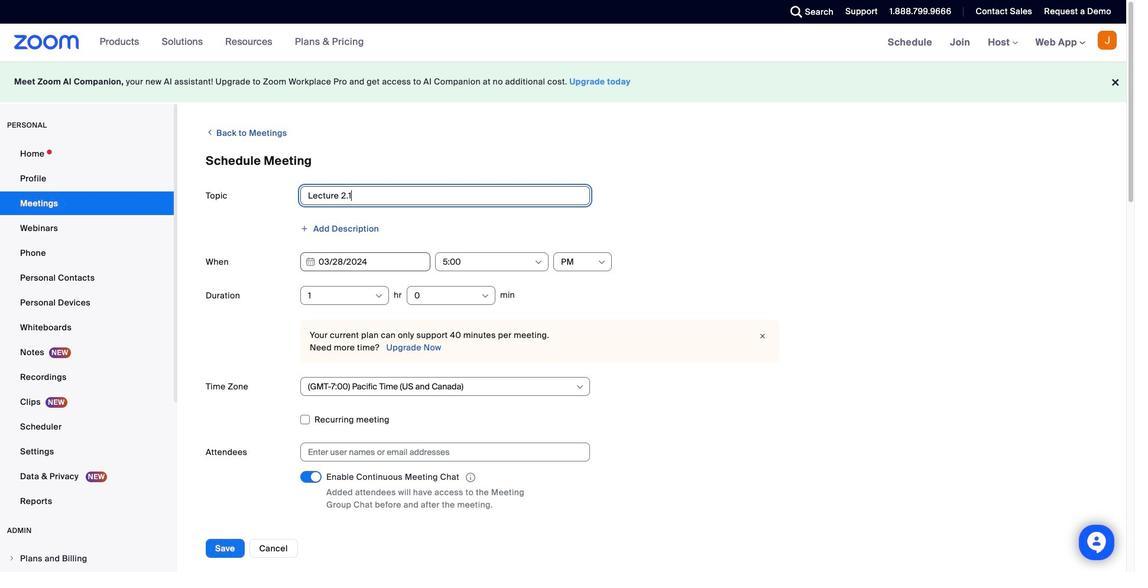 Task type: vqa. For each thing, say whether or not it's contained in the screenshot.
copy Image at left
no



Task type: describe. For each thing, give the bounding box(es) containing it.
add image
[[300, 225, 309, 233]]

meetings navigation
[[879, 24, 1127, 62]]

My Meeting text field
[[300, 186, 590, 205]]

personal menu menu
[[0, 142, 174, 515]]

profile picture image
[[1098, 31, 1117, 50]]



Task type: locate. For each thing, give the bounding box(es) containing it.
menu item
[[0, 548, 174, 570]]

option group
[[300, 526, 1098, 545]]

product information navigation
[[91, 24, 373, 62]]

close image
[[756, 331, 770, 342]]

Persistent Chat, enter email address,Enter user names or email addresses text field
[[308, 444, 572, 461]]

select time zone text field
[[308, 378, 575, 396]]

banner
[[0, 24, 1127, 62]]

show options image
[[534, 258, 543, 267], [374, 292, 384, 301], [481, 292, 490, 301], [575, 383, 585, 392]]

left image
[[206, 127, 214, 138]]

show options image
[[597, 258, 607, 267]]

right image
[[8, 555, 15, 562]]

select start time text field
[[443, 253, 533, 271]]

learn more about enable continuous meeting chat image
[[462, 473, 479, 483]]

zoom logo image
[[14, 35, 79, 50]]

choose date text field
[[300, 253, 431, 271]]

application
[[326, 471, 551, 484]]

footer
[[0, 62, 1127, 102]]



